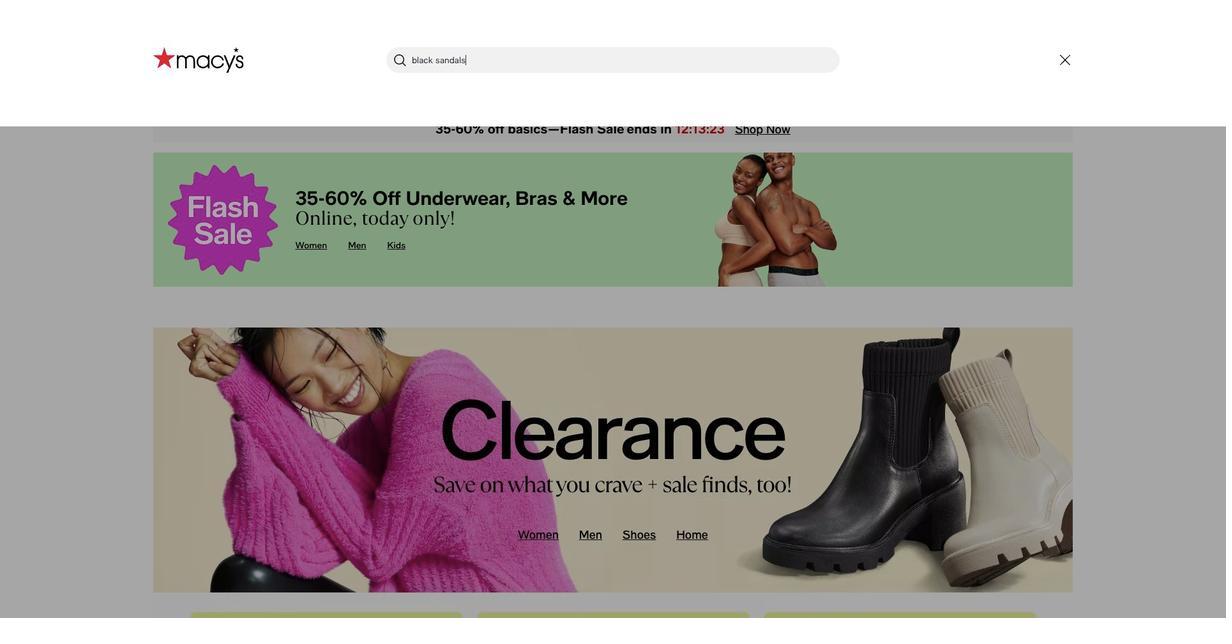 Task type: describe. For each thing, give the bounding box(es) containing it.
Search text field
[[386, 47, 840, 73]]

search large image
[[392, 52, 407, 68]]

clearance save on what you crave + sale finds, too! image
[[153, 328, 1073, 618]]



Task type: vqa. For each thing, say whether or not it's contained in the screenshot.
Clearance Save on what you crave + sale finds, too! Image
yes



